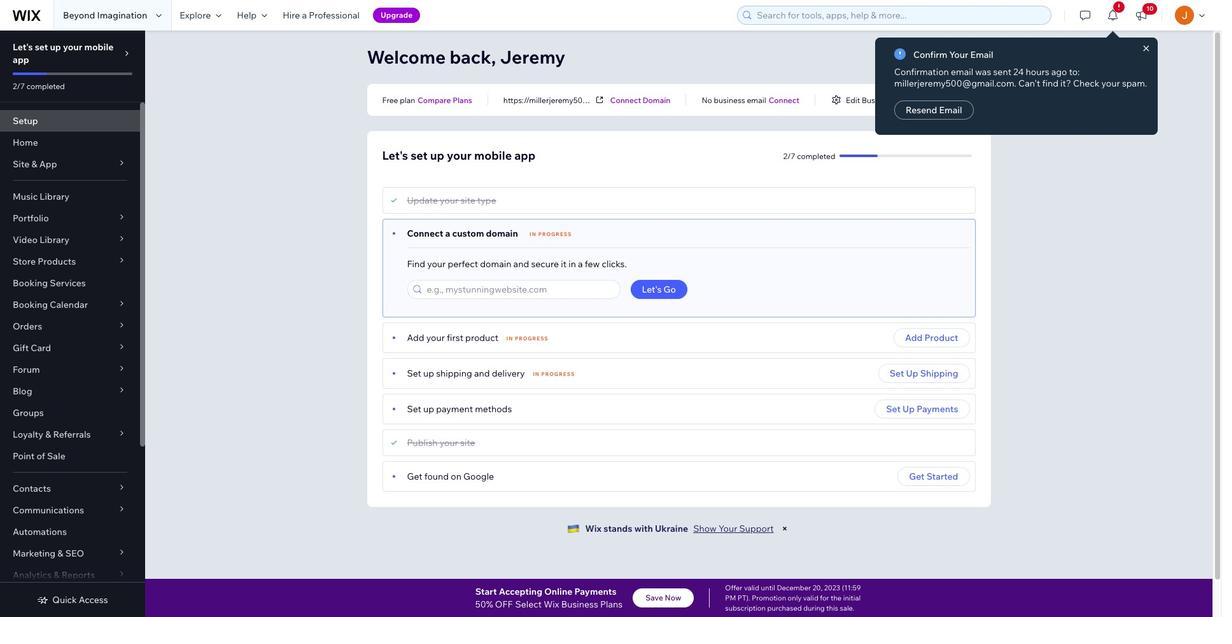 Task type: vqa. For each thing, say whether or not it's contained in the screenshot.
"Your key stats will appear here once your site is published:"
no



Task type: describe. For each thing, give the bounding box(es) containing it.
automations
[[13, 526, 67, 538]]

video library button
[[0, 229, 140, 251]]

0 horizontal spatial and
[[474, 368, 490, 379]]

let's go
[[642, 284, 676, 295]]

delivery
[[492, 368, 525, 379]]

welcome back, jeremy
[[367, 46, 565, 68]]

the
[[831, 594, 842, 603]]

quick access button
[[37, 595, 108, 606]]

found
[[424, 471, 449, 483]]

sidebar element
[[0, 31, 145, 617]]

mobile inside sidebar element
[[84, 41, 114, 53]]

update your site type
[[407, 195, 496, 206]]

progress for add your first product
[[515, 335, 549, 342]]

off
[[495, 599, 513, 610]]

0 horizontal spatial email
[[747, 95, 766, 105]]

of
[[37, 451, 45, 462]]

connect for connect domain
[[610, 95, 641, 105]]

subscription
[[725, 604, 766, 613]]

portfolio
[[13, 213, 49, 224]]

1 horizontal spatial 2/7 completed
[[783, 151, 835, 161]]

1 vertical spatial email
[[939, 104, 962, 116]]

for
[[820, 594, 829, 603]]

1 horizontal spatial app
[[514, 148, 536, 163]]

communications
[[13, 505, 84, 516]]

2023
[[824, 584, 840, 593]]

music
[[13, 191, 38, 202]]

jeremy
[[500, 46, 565, 68]]

1 horizontal spatial and
[[513, 258, 529, 270]]

let's inside let's set up your mobile app
[[13, 41, 33, 53]]

upgrade
[[381, 10, 413, 20]]

spam.
[[1122, 78, 1147, 89]]

first
[[447, 332, 463, 344]]

booking services
[[13, 278, 86, 289]]

methods
[[475, 404, 512, 415]]

let's set up your mobile app inside sidebar element
[[13, 41, 114, 66]]

0 vertical spatial email
[[970, 49, 993, 60]]

e.g., mystunningwebsite.com field
[[423, 281, 616, 299]]

& for marketing
[[57, 548, 63, 560]]

free
[[382, 95, 398, 105]]

quick
[[52, 595, 77, 606]]

booking calendar
[[13, 299, 88, 311]]

confirmation
[[894, 66, 949, 78]]

site for update your site type
[[460, 195, 475, 206]]

a for custom
[[445, 228, 450, 239]]

video library
[[13, 234, 69, 246]]

sent
[[993, 66, 1011, 78]]

music library link
[[0, 186, 140, 208]]

plans inside start accepting online payments 50% off select wix business plans
[[600, 599, 623, 610]]

business inside start accepting online payments 50% off select wix business plans
[[561, 599, 598, 610]]

your inside sidebar element
[[63, 41, 82, 53]]

your inside confirmation email was sent 24 hours ago to: millerjeremy500@gmail.com. can't find it? check your spam.
[[1102, 78, 1120, 89]]

analytics & reports button
[[0, 565, 140, 586]]

your right update
[[440, 195, 458, 206]]

publish
[[407, 437, 438, 449]]

(11:59
[[842, 584, 861, 593]]

app inside let's set up your mobile app
[[13, 54, 29, 66]]

10
[[1146, 4, 1154, 13]]

secure
[[531, 258, 559, 270]]

marketing & seo
[[13, 548, 84, 560]]

let's inside 'button'
[[642, 284, 662, 295]]

0 vertical spatial wix
[[585, 523, 602, 535]]

1 horizontal spatial valid
[[803, 594, 819, 603]]

0 horizontal spatial valid
[[744, 584, 759, 593]]

edit business info
[[846, 95, 909, 105]]

communications button
[[0, 500, 140, 521]]

wix stands with ukraine show your support
[[585, 523, 774, 535]]

in progress for connect a custom domain
[[530, 231, 572, 237]]

connect domain link
[[610, 94, 671, 106]]

set up payments button
[[875, 400, 970, 419]]

this
[[826, 604, 838, 613]]

add for add your first product
[[407, 332, 424, 344]]

shipping
[[436, 368, 472, 379]]

plan
[[400, 95, 415, 105]]

get for get started
[[909, 471, 925, 483]]

no business email connect
[[702, 95, 799, 105]]

services
[[50, 278, 86, 289]]

find
[[407, 258, 425, 270]]

& for analytics
[[54, 570, 60, 581]]

support
[[739, 523, 774, 535]]

setup
[[13, 115, 38, 127]]

show your support button
[[693, 523, 774, 535]]

get for get found on google
[[407, 471, 422, 483]]

hire a professional
[[283, 10, 360, 21]]

edit site link
[[921, 46, 991, 65]]

stands
[[604, 523, 632, 535]]

point of sale
[[13, 451, 65, 462]]

in for set up shipping and delivery
[[533, 371, 540, 377]]

clicks.
[[602, 258, 627, 270]]

1 vertical spatial completed
[[797, 151, 835, 161]]

your right the "find"
[[427, 258, 446, 270]]

gift
[[13, 342, 29, 354]]

setup link
[[0, 110, 140, 132]]

forum button
[[0, 359, 140, 381]]

home
[[13, 137, 38, 148]]

get started button
[[898, 467, 970, 486]]

in for connect a custom domain
[[530, 231, 537, 237]]

1 vertical spatial set
[[411, 148, 428, 163]]

publish your site
[[407, 437, 475, 449]]

get started
[[909, 471, 958, 483]]

show
[[693, 523, 717, 535]]

promotion
[[752, 594, 786, 603]]

add product
[[905, 332, 958, 344]]

let's go button
[[631, 280, 688, 299]]

booking calendar button
[[0, 294, 140, 316]]

purchased
[[767, 604, 802, 613]]

loyalty & referrals
[[13, 429, 91, 440]]

save
[[646, 593, 663, 603]]

up inside let's set up your mobile app
[[50, 41, 61, 53]]

1 horizontal spatial let's
[[382, 148, 408, 163]]

1 vertical spatial your
[[719, 523, 737, 535]]

product
[[465, 332, 499, 344]]

set for set up shipping and delivery
[[407, 368, 421, 379]]

progress for set up shipping and delivery
[[541, 371, 575, 377]]

connect link
[[769, 94, 799, 106]]

hire a professional link
[[275, 0, 367, 31]]

no
[[702, 95, 712, 105]]

set up payments
[[886, 404, 958, 415]]

app
[[39, 159, 57, 170]]

set for set up payment methods
[[407, 404, 421, 415]]

reports
[[62, 570, 95, 581]]

a for professional
[[302, 10, 307, 21]]

quick access
[[52, 595, 108, 606]]

analytics
[[13, 570, 52, 581]]

site for publish your site
[[460, 437, 475, 449]]

site inside dropdown button
[[13, 159, 29, 170]]

in for add your first product
[[506, 335, 513, 342]]

info
[[895, 95, 909, 105]]

set up shipping
[[890, 368, 958, 379]]



Task type: locate. For each thing, give the bounding box(es) containing it.
1 horizontal spatial add
[[905, 332, 923, 344]]

your
[[63, 41, 82, 53], [1102, 78, 1120, 89], [447, 148, 472, 163], [440, 195, 458, 206], [427, 258, 446, 270], [426, 332, 445, 344], [440, 437, 458, 449]]

blog
[[13, 386, 32, 397]]

0 horizontal spatial your
[[719, 523, 737, 535]]

card
[[31, 342, 51, 354]]

up for shipping
[[906, 368, 918, 379]]

set up payment methods
[[407, 404, 512, 415]]

domain for perfect
[[480, 258, 511, 270]]

1 vertical spatial site
[[13, 159, 29, 170]]

1 horizontal spatial email
[[951, 66, 973, 78]]

0 horizontal spatial business
[[561, 599, 598, 610]]

payments inside start accepting online payments 50% off select wix business plans
[[575, 586, 617, 598]]

0 horizontal spatial connect
[[407, 228, 443, 239]]

0 horizontal spatial add
[[407, 332, 424, 344]]

get
[[407, 471, 422, 483], [909, 471, 925, 483]]

can't
[[1019, 78, 1040, 89]]

booking services link
[[0, 272, 140, 294]]

1 vertical spatial library
[[40, 234, 69, 246]]

blog button
[[0, 381, 140, 402]]

0 vertical spatial app
[[13, 54, 29, 66]]

in progress up delivery
[[506, 335, 549, 342]]

0 horizontal spatial completed
[[27, 81, 65, 91]]

& left app
[[31, 159, 37, 170]]

groups
[[13, 407, 44, 419]]

set up publish
[[407, 404, 421, 415]]

0 vertical spatial mobile
[[84, 41, 114, 53]]

1 vertical spatial email
[[747, 95, 766, 105]]

1 horizontal spatial mobile
[[474, 148, 512, 163]]

1 vertical spatial 2/7 completed
[[783, 151, 835, 161]]

email
[[970, 49, 993, 60], [939, 104, 962, 116]]

custom
[[452, 228, 484, 239]]

1 vertical spatial 2/7
[[783, 151, 795, 161]]

let's set up your mobile app down beyond at the left top of page
[[13, 41, 114, 66]]

few
[[585, 258, 600, 270]]

was
[[975, 66, 991, 78]]

get left started
[[909, 471, 925, 483]]

edit left info
[[846, 95, 860, 105]]

1 booking from the top
[[13, 278, 48, 289]]

set left 'shipping'
[[407, 368, 421, 379]]

0 horizontal spatial app
[[13, 54, 29, 66]]

payments down the shipping
[[917, 404, 958, 415]]

0 vertical spatial let's
[[13, 41, 33, 53]]

0 vertical spatial booking
[[13, 278, 48, 289]]

1 horizontal spatial let's set up your mobile app
[[382, 148, 536, 163]]

0 horizontal spatial let's
[[13, 41, 33, 53]]

get found on google
[[407, 471, 494, 483]]

let's set up your mobile app
[[13, 41, 114, 66], [382, 148, 536, 163]]

confirm your email
[[913, 49, 993, 60]]

domain right custom
[[486, 228, 518, 239]]

1 vertical spatial plans
[[600, 599, 623, 610]]

store
[[13, 256, 36, 267]]

mobile down beyond imagination
[[84, 41, 114, 53]]

2 library from the top
[[40, 234, 69, 246]]

2 vertical spatial in progress
[[533, 371, 575, 377]]

loyalty
[[13, 429, 43, 440]]

& left seo
[[57, 548, 63, 560]]

library inside dropdown button
[[40, 234, 69, 246]]

0 horizontal spatial get
[[407, 471, 422, 483]]

add left product
[[905, 332, 923, 344]]

email inside confirmation email was sent 24 hours ago to: millerjeremy500@gmail.com. can't find it? check your spam.
[[951, 66, 973, 78]]

0 vertical spatial domain
[[486, 228, 518, 239]]

0 vertical spatial in progress
[[530, 231, 572, 237]]

progress
[[538, 231, 572, 237], [515, 335, 549, 342], [541, 371, 575, 377]]

0 vertical spatial progress
[[538, 231, 572, 237]]

50%
[[475, 599, 493, 610]]

your left spam.
[[1102, 78, 1120, 89]]

set left the shipping
[[890, 368, 904, 379]]

started
[[927, 471, 958, 483]]

payments inside button
[[917, 404, 958, 415]]

1 horizontal spatial 2/7
[[783, 151, 795, 161]]

and left delivery
[[474, 368, 490, 379]]

payments right online
[[575, 586, 617, 598]]

1 library from the top
[[40, 191, 69, 202]]

edit for edit site
[[944, 50, 961, 61]]

0 vertical spatial and
[[513, 258, 529, 270]]

2 vertical spatial let's
[[642, 284, 662, 295]]

professional
[[309, 10, 360, 21]]

1 horizontal spatial set
[[411, 148, 428, 163]]

1 get from the left
[[407, 471, 422, 483]]

1 horizontal spatial plans
[[600, 599, 623, 610]]

0 vertical spatial valid
[[744, 584, 759, 593]]

store products button
[[0, 251, 140, 272]]

edit site
[[944, 50, 979, 61]]

add for add product
[[905, 332, 923, 344]]

library up products
[[40, 234, 69, 246]]

email down millerjeremy500@gmail.com.
[[939, 104, 962, 116]]

wix down online
[[544, 599, 559, 610]]

progress right delivery
[[541, 371, 575, 377]]

0 horizontal spatial mobile
[[84, 41, 114, 53]]

set for set up payments
[[886, 404, 901, 415]]

site up the was
[[963, 50, 979, 61]]

your right publish
[[440, 437, 458, 449]]

Search for tools, apps, help & more... field
[[753, 6, 1047, 24]]

1 vertical spatial valid
[[803, 594, 819, 603]]

save now button
[[633, 589, 694, 608]]

business inside edit business info button
[[862, 95, 894, 105]]

pm
[[725, 594, 736, 603]]

0 vertical spatial your
[[949, 49, 968, 60]]

& right loyalty
[[45, 429, 51, 440]]

let's set up your mobile app up update your site type
[[382, 148, 536, 163]]

1 horizontal spatial your
[[949, 49, 968, 60]]

gift card
[[13, 342, 51, 354]]

2/7 up setup
[[13, 81, 25, 91]]

marketing
[[13, 548, 55, 560]]

& for site
[[31, 159, 37, 170]]

business left info
[[862, 95, 894, 105]]

&
[[31, 159, 37, 170], [45, 429, 51, 440], [57, 548, 63, 560], [54, 570, 60, 581]]

and left secure
[[513, 258, 529, 270]]

site
[[963, 50, 979, 61], [13, 159, 29, 170]]

imagination
[[97, 10, 147, 21]]

it?
[[1061, 78, 1071, 89]]

accepting
[[499, 586, 542, 598]]

ukraine
[[655, 523, 688, 535]]

email right business
[[747, 95, 766, 105]]

2 horizontal spatial connect
[[769, 95, 799, 105]]

1 vertical spatial let's
[[382, 148, 408, 163]]

plans right compare
[[453, 95, 472, 105]]

site down home
[[13, 159, 29, 170]]

2 site from the top
[[460, 437, 475, 449]]

now
[[665, 593, 681, 603]]

analytics & reports
[[13, 570, 95, 581]]

site
[[460, 195, 475, 206], [460, 437, 475, 449]]

1 vertical spatial edit
[[846, 95, 860, 105]]

add product button
[[894, 328, 970, 348]]

in right delivery
[[533, 371, 540, 377]]

0 horizontal spatial let's set up your mobile app
[[13, 41, 114, 66]]

connect up the "find"
[[407, 228, 443, 239]]

set for set up shipping
[[890, 368, 904, 379]]

0 vertical spatial edit
[[944, 50, 961, 61]]

library for video library
[[40, 234, 69, 246]]

booking for booking services
[[13, 278, 48, 289]]

2 vertical spatial progress
[[541, 371, 575, 377]]

& for loyalty
[[45, 429, 51, 440]]

1 horizontal spatial business
[[862, 95, 894, 105]]

email
[[951, 66, 973, 78], [747, 95, 766, 105]]

up left the shipping
[[906, 368, 918, 379]]

library up portfolio popup button
[[40, 191, 69, 202]]

orders
[[13, 321, 42, 332]]

email up the was
[[970, 49, 993, 60]]

your left first
[[426, 332, 445, 344]]

& left reports
[[54, 570, 60, 581]]

confirmation email was sent 24 hours ago to: millerjeremy500@gmail.com. can't find it? check your spam.
[[894, 66, 1147, 89]]

beyond
[[63, 10, 95, 21]]

booking up orders
[[13, 299, 48, 311]]

1 horizontal spatial email
[[970, 49, 993, 60]]

2/7 completed up setup
[[13, 81, 65, 91]]

0 vertical spatial set
[[35, 41, 48, 53]]

booking for booking calendar
[[13, 299, 48, 311]]

0 vertical spatial library
[[40, 191, 69, 202]]

connect for connect a custom domain
[[407, 228, 443, 239]]

1 vertical spatial up
[[903, 404, 915, 415]]

2 vertical spatial a
[[578, 258, 583, 270]]

1 vertical spatial progress
[[515, 335, 549, 342]]

booking down store
[[13, 278, 48, 289]]

1 horizontal spatial site
[[963, 50, 979, 61]]

your right show
[[719, 523, 737, 535]]

online
[[544, 586, 573, 598]]

progress up delivery
[[515, 335, 549, 342]]

0 horizontal spatial 2/7 completed
[[13, 81, 65, 91]]

booking inside popup button
[[13, 299, 48, 311]]

plans
[[453, 95, 472, 105], [600, 599, 623, 610]]

completed inside sidebar element
[[27, 81, 65, 91]]

1 vertical spatial a
[[445, 228, 450, 239]]

progress for connect a custom domain
[[538, 231, 572, 237]]

connect left domain
[[610, 95, 641, 105]]

edit
[[944, 50, 961, 61], [846, 95, 860, 105]]

plans left save
[[600, 599, 623, 610]]

sale.
[[840, 604, 854, 613]]

1 vertical spatial in progress
[[506, 335, 549, 342]]

in progress up secure
[[530, 231, 572, 237]]

with
[[634, 523, 653, 535]]

during
[[803, 604, 825, 613]]

0 vertical spatial let's set up your mobile app
[[13, 41, 114, 66]]

update
[[407, 195, 438, 206]]

in progress for set up shipping and delivery
[[533, 371, 575, 377]]

add your first product
[[407, 332, 499, 344]]

edit for edit business info
[[846, 95, 860, 105]]

a left custom
[[445, 228, 450, 239]]

library for music library
[[40, 191, 69, 202]]

1 horizontal spatial edit
[[944, 50, 961, 61]]

1 vertical spatial app
[[514, 148, 536, 163]]

0 horizontal spatial payments
[[575, 586, 617, 598]]

0 horizontal spatial wix
[[544, 599, 559, 610]]

your right confirm
[[949, 49, 968, 60]]

site down set up payment methods
[[460, 437, 475, 449]]

marketing & seo button
[[0, 543, 140, 565]]

0 vertical spatial 2/7 completed
[[13, 81, 65, 91]]

0 horizontal spatial a
[[302, 10, 307, 21]]

edit inside button
[[846, 95, 860, 105]]

point of sale link
[[0, 446, 140, 467]]

connect right business
[[769, 95, 799, 105]]

until
[[761, 584, 775, 593]]

product
[[925, 332, 958, 344]]

wix left stands
[[585, 523, 602, 535]]

1 vertical spatial payments
[[575, 586, 617, 598]]

0 vertical spatial plans
[[453, 95, 472, 105]]

1 horizontal spatial connect
[[610, 95, 641, 105]]

in progress right delivery
[[533, 371, 575, 377]]

home link
[[0, 132, 140, 153]]

help
[[237, 10, 257, 21]]

completed
[[27, 81, 65, 91], [797, 151, 835, 161]]

1 vertical spatial booking
[[13, 299, 48, 311]]

0 horizontal spatial edit
[[846, 95, 860, 105]]

valid up pt).
[[744, 584, 759, 593]]

contacts button
[[0, 478, 140, 500]]

add inside button
[[905, 332, 923, 344]]

0 horizontal spatial plans
[[453, 95, 472, 105]]

0 vertical spatial payments
[[917, 404, 958, 415]]

in right product
[[506, 335, 513, 342]]

your up update your site type
[[447, 148, 472, 163]]

1 add from the left
[[407, 332, 424, 344]]

orders button
[[0, 316, 140, 337]]

1 vertical spatial site
[[460, 437, 475, 449]]

2 horizontal spatial let's
[[642, 284, 662, 295]]

0 vertical spatial site
[[963, 50, 979, 61]]

free plan compare plans
[[382, 95, 472, 105]]

0 horizontal spatial set
[[35, 41, 48, 53]]

your down beyond at the left top of page
[[63, 41, 82, 53]]

domain for custom
[[486, 228, 518, 239]]

in progress for add your first product
[[506, 335, 549, 342]]

2/7
[[13, 81, 25, 91], [783, 151, 795, 161]]

1 site from the top
[[460, 195, 475, 206]]

2/7 completed
[[13, 81, 65, 91], [783, 151, 835, 161]]

in up secure
[[530, 231, 537, 237]]

back,
[[450, 46, 496, 68]]

up for payments
[[903, 404, 915, 415]]

2 add from the left
[[905, 332, 923, 344]]

up
[[50, 41, 61, 53], [430, 148, 444, 163], [423, 368, 434, 379], [423, 404, 434, 415]]

edit up millerjeremy500@gmail.com.
[[944, 50, 961, 61]]

get left found
[[407, 471, 422, 483]]

0 horizontal spatial 2/7
[[13, 81, 25, 91]]

to:
[[1069, 66, 1080, 78]]

get inside 'button'
[[909, 471, 925, 483]]

1 horizontal spatial a
[[445, 228, 450, 239]]

a
[[302, 10, 307, 21], [445, 228, 450, 239], [578, 258, 583, 270]]

up
[[906, 368, 918, 379], [903, 404, 915, 415]]

2/7 completed down connect link
[[783, 151, 835, 161]]

1 horizontal spatial completed
[[797, 151, 835, 161]]

business down online
[[561, 599, 598, 610]]

0 vertical spatial business
[[862, 95, 894, 105]]

set inside sidebar element
[[35, 41, 48, 53]]

2/7 down connect link
[[783, 151, 795, 161]]

2 booking from the top
[[13, 299, 48, 311]]

start
[[475, 586, 497, 598]]

2/7 completed inside sidebar element
[[13, 81, 65, 91]]

a right in
[[578, 258, 583, 270]]

1 horizontal spatial get
[[909, 471, 925, 483]]

2 get from the left
[[909, 471, 925, 483]]

up down set up shipping button
[[903, 404, 915, 415]]

set
[[35, 41, 48, 53], [411, 148, 428, 163]]

1 horizontal spatial wix
[[585, 523, 602, 535]]

site left type
[[460, 195, 475, 206]]

hours
[[1026, 66, 1049, 78]]

1 vertical spatial and
[[474, 368, 490, 379]]

1 vertical spatial wix
[[544, 599, 559, 610]]

domain right perfect
[[480, 258, 511, 270]]

0 vertical spatial 2/7
[[13, 81, 25, 91]]

valid up during
[[803, 594, 819, 603]]

email down edit site
[[951, 66, 973, 78]]

1 vertical spatial mobile
[[474, 148, 512, 163]]

progress up it
[[538, 231, 572, 237]]

wix inside start accepting online payments 50% off select wix business plans
[[544, 599, 559, 610]]

1 vertical spatial let's set up your mobile app
[[382, 148, 536, 163]]

set down set up shipping button
[[886, 404, 901, 415]]

2 vertical spatial in
[[533, 371, 540, 377]]

1 vertical spatial domain
[[480, 258, 511, 270]]

0 vertical spatial in
[[530, 231, 537, 237]]

0 horizontal spatial site
[[13, 159, 29, 170]]

1 horizontal spatial payments
[[917, 404, 958, 415]]

resend email
[[906, 104, 962, 116]]

2 horizontal spatial a
[[578, 258, 583, 270]]

add left first
[[407, 332, 424, 344]]

a right hire on the top of page
[[302, 10, 307, 21]]

music library
[[13, 191, 69, 202]]

connect domain
[[610, 95, 671, 105]]

2/7 inside sidebar element
[[13, 81, 25, 91]]

mobile up type
[[474, 148, 512, 163]]



